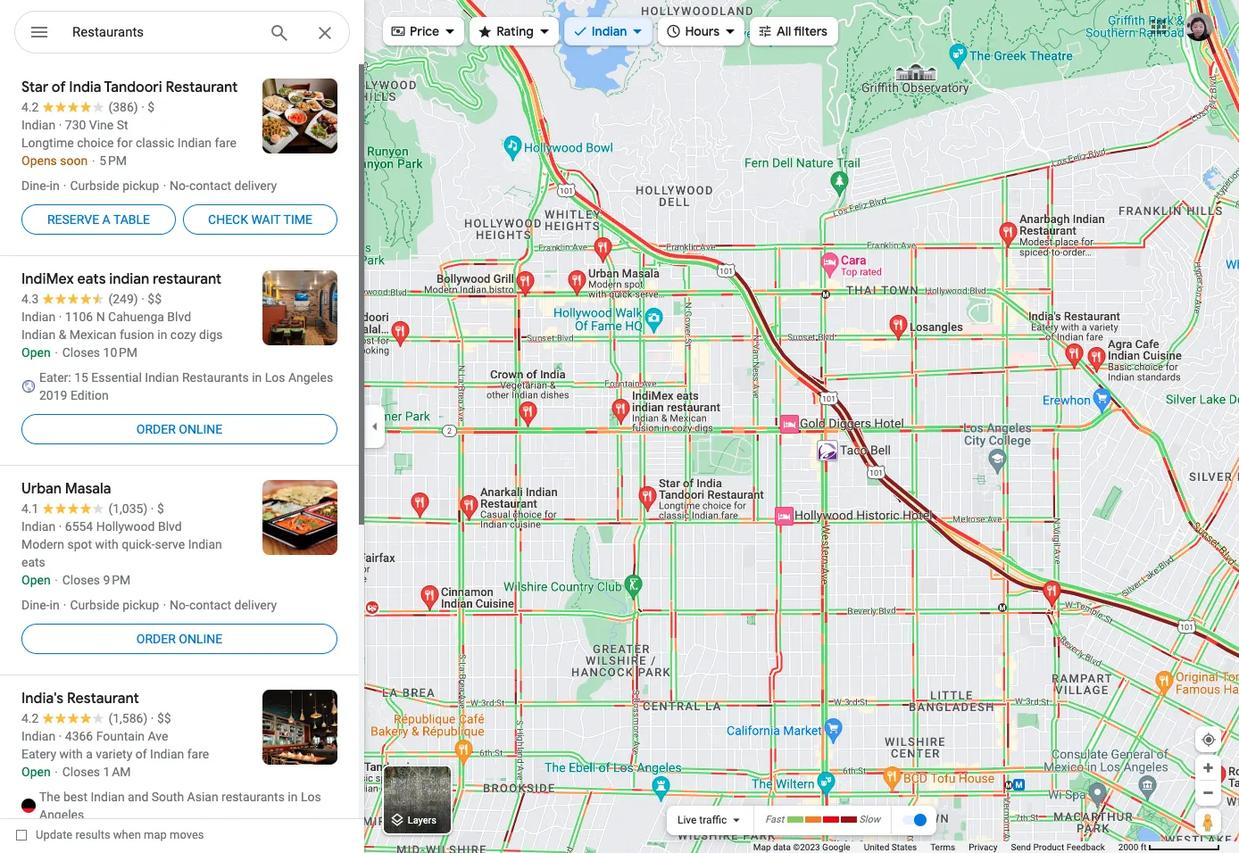 Task type: locate. For each thing, give the bounding box(es) containing it.
0 vertical spatial online
[[179, 422, 222, 437]]

indian button
[[564, 12, 653, 51]]

2000 ft
[[1118, 843, 1147, 853]]

2000 ft button
[[1118, 843, 1220, 853]]

google
[[822, 843, 851, 853]]


[[477, 21, 493, 41]]

filters
[[794, 23, 828, 39]]

check wait time
[[208, 212, 312, 227]]

None field
[[72, 21, 254, 43]]

wait
[[251, 212, 281, 227]]

terms button
[[930, 842, 955, 853]]

united states button
[[864, 842, 917, 853]]

1 vertical spatial order online
[[136, 632, 222, 646]]

0 vertical spatial order online link
[[21, 408, 337, 451]]

 rating
[[477, 21, 534, 41]]

online
[[179, 422, 222, 437], [179, 632, 222, 646]]

data
[[773, 843, 791, 853]]

2 order online from the top
[[136, 632, 222, 646]]

footer containing map data ©2023 google
[[753, 842, 1118, 853]]

fast
[[765, 814, 784, 826]]

order online link
[[21, 408, 337, 451], [21, 618, 337, 661]]

slow
[[859, 814, 880, 826]]

hours
[[685, 23, 720, 39]]


[[666, 21, 682, 41]]

 button
[[14, 11, 64, 57]]

order
[[136, 422, 176, 437], [136, 632, 176, 646]]

 hours
[[666, 21, 720, 41]]

show street view coverage image
[[1195, 809, 1221, 836]]

layers
[[408, 815, 436, 827]]

map
[[753, 843, 771, 853]]

reserve a table link
[[21, 198, 176, 241]]

1 vertical spatial online
[[179, 632, 222, 646]]

footer
[[753, 842, 1118, 853]]

price button
[[383, 12, 464, 51]]

Update results when map moves checkbox
[[16, 824, 204, 846]]

ft
[[1141, 843, 1147, 853]]

zoom in image
[[1202, 762, 1215, 775]]

moves
[[170, 828, 204, 842]]

1 vertical spatial order
[[136, 632, 176, 646]]

live traffic option
[[678, 814, 727, 827]]

live
[[678, 814, 697, 827]]

check wait time link
[[183, 198, 337, 241]]

rating
[[497, 23, 534, 39]]

reserve a table
[[47, 212, 150, 227]]

1 vertical spatial order online link
[[21, 618, 337, 661]]

google maps element
[[0, 0, 1239, 853]]

a
[[102, 212, 110, 227]]

footer inside the google maps element
[[753, 842, 1118, 853]]

2 order online link from the top
[[21, 618, 337, 661]]

order online
[[136, 422, 222, 437], [136, 632, 222, 646]]

update results when map moves
[[36, 828, 204, 842]]

when
[[113, 828, 141, 842]]

send product feedback
[[1011, 843, 1105, 853]]

terms
[[930, 843, 955, 853]]

0 vertical spatial order
[[136, 422, 176, 437]]

collapse side panel image
[[365, 417, 385, 437]]

united states
[[864, 843, 917, 853]]

©2023
[[793, 843, 820, 853]]

0 vertical spatial order online
[[136, 422, 222, 437]]



Task type: describe. For each thing, give the bounding box(es) containing it.
1 online from the top
[[179, 422, 222, 437]]

table
[[113, 212, 150, 227]]

show your location image
[[1201, 732, 1217, 748]]

2000
[[1118, 843, 1139, 853]]

Restaurants field
[[14, 11, 350, 54]]

indian
[[592, 23, 627, 39]]

map data ©2023 google
[[753, 843, 851, 853]]

1 order from the top
[[136, 422, 176, 437]]

results for restaurants feed
[[0, 64, 364, 838]]

traffic
[[699, 814, 727, 827]]

privacy
[[969, 843, 998, 853]]

1 order online from the top
[[136, 422, 222, 437]]

 all filters
[[757, 21, 828, 41]]

feedback
[[1067, 843, 1105, 853]]

united
[[864, 843, 889, 853]]

map
[[144, 828, 167, 842]]

reserve
[[47, 212, 99, 227]]

2 online from the top
[[179, 632, 222, 646]]

send
[[1011, 843, 1031, 853]]

 search field
[[14, 11, 350, 57]]

states
[[892, 843, 917, 853]]

time
[[284, 212, 312, 227]]

price
[[410, 23, 439, 39]]

send product feedback button
[[1011, 842, 1105, 853]]

privacy button
[[969, 842, 998, 853]]

 Show traffic  checkbox
[[902, 813, 927, 828]]

check
[[208, 212, 248, 227]]

all
[[777, 23, 791, 39]]


[[757, 21, 773, 41]]

update
[[36, 828, 73, 842]]

2 order from the top
[[136, 632, 176, 646]]

live traffic
[[678, 814, 727, 827]]


[[29, 20, 50, 45]]

1 order online link from the top
[[21, 408, 337, 451]]

results
[[75, 828, 110, 842]]

google account: michele murakami  
(michele.murakami@adept.ai) image
[[1185, 12, 1213, 41]]

zoom out image
[[1202, 787, 1215, 800]]

none field inside the restaurants field
[[72, 21, 254, 43]]

product
[[1033, 843, 1064, 853]]



Task type: vqa. For each thing, say whether or not it's contained in the screenshot.
"Update"
yes



